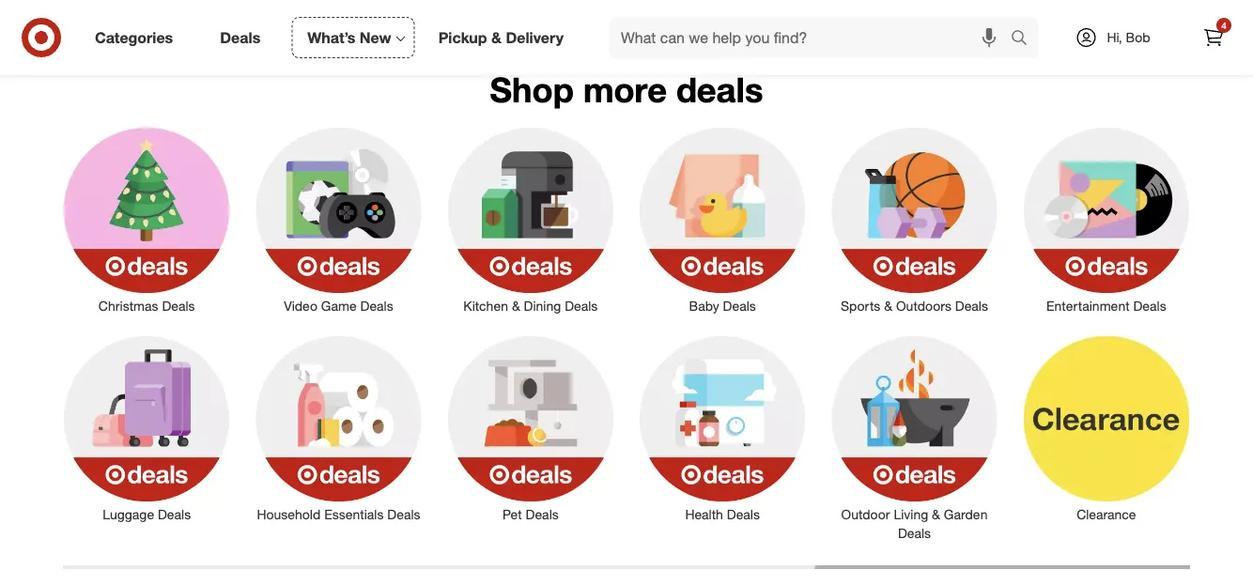 Task type: locate. For each thing, give the bounding box(es) containing it.
video game deals link
[[243, 124, 435, 316]]

deals right entertainment
[[1134, 298, 1167, 314]]

deals right health
[[727, 506, 760, 523]]

baby deals link
[[627, 124, 819, 316]]

kitchen & dining deals link
[[435, 124, 627, 316]]

pet
[[503, 506, 522, 523]]

luggage
[[103, 506, 154, 523]]

household
[[257, 506, 321, 523]]

new
[[360, 28, 392, 47]]

&
[[491, 28, 502, 47], [512, 298, 520, 314], [885, 298, 893, 314], [932, 506, 941, 523]]

4
[[1222, 19, 1227, 31]]

deals down the living
[[898, 525, 931, 542]]

entertainment
[[1047, 298, 1130, 314]]

baby deals
[[689, 298, 756, 314]]

& right pickup
[[491, 28, 502, 47]]

luggage deals link
[[51, 333, 243, 524]]

deals right luggage
[[158, 506, 191, 523]]

& right sports
[[885, 298, 893, 314]]

shop more deals
[[490, 68, 763, 110]]

search button
[[1003, 17, 1048, 62]]

deals
[[220, 28, 261, 47], [162, 298, 195, 314], [360, 298, 393, 314], [565, 298, 598, 314], [723, 298, 756, 314], [955, 298, 989, 314], [1134, 298, 1167, 314], [158, 506, 191, 523], [387, 506, 421, 523], [526, 506, 559, 523], [727, 506, 760, 523], [898, 525, 931, 542]]

clearance
[[1077, 506, 1137, 523]]

what's
[[308, 28, 356, 47]]

kitchen & dining deals
[[464, 298, 598, 314]]

deals right baby
[[723, 298, 756, 314]]

deals right essentials at the bottom of the page
[[387, 506, 421, 523]]

sports & outdoors deals link
[[819, 124, 1011, 316]]

outdoor living & garden deals
[[842, 506, 988, 542]]

& left dining
[[512, 298, 520, 314]]

& right the living
[[932, 506, 941, 523]]

outdoor
[[842, 506, 890, 523]]

christmas
[[98, 298, 158, 314]]

household essentials deals
[[257, 506, 421, 523]]

deals inside outdoor living & garden deals
[[898, 525, 931, 542]]

garden
[[944, 506, 988, 523]]

dining
[[524, 298, 561, 314]]

game
[[321, 298, 357, 314]]

pet deals
[[503, 506, 559, 523]]

essentials
[[324, 506, 384, 523]]

hi,
[[1107, 29, 1123, 46]]

categories
[[95, 28, 173, 47]]

what's new
[[308, 28, 392, 47]]

4 link
[[1193, 17, 1235, 58]]

clearance link
[[1011, 333, 1203, 524]]



Task type: describe. For each thing, give the bounding box(es) containing it.
pickup & delivery link
[[423, 17, 587, 58]]

& inside outdoor living & garden deals
[[932, 506, 941, 523]]

living
[[894, 506, 929, 523]]

video game deals
[[284, 298, 393, 314]]

sports & outdoors deals
[[841, 298, 989, 314]]

hi, bob
[[1107, 29, 1151, 46]]

baby
[[689, 298, 720, 314]]

pickup & delivery
[[439, 28, 564, 47]]

outdoors
[[896, 298, 952, 314]]

deals right dining
[[565, 298, 598, 314]]

deals right game
[[360, 298, 393, 314]]

bob
[[1126, 29, 1151, 46]]

deals left what's on the top of the page
[[220, 28, 261, 47]]

more
[[584, 68, 667, 110]]

categories link
[[79, 17, 197, 58]]

deals right pet
[[526, 506, 559, 523]]

christmas deals link
[[51, 124, 243, 316]]

health
[[685, 506, 723, 523]]

health deals
[[685, 506, 760, 523]]

& for pickup
[[491, 28, 502, 47]]

& for kitchen
[[512, 298, 520, 314]]

outdoor living & garden deals link
[[819, 333, 1011, 543]]

entertainment deals link
[[1011, 124, 1203, 316]]

pickup
[[439, 28, 487, 47]]

search
[[1003, 30, 1048, 48]]

household essentials deals link
[[243, 333, 435, 524]]

kitchen
[[464, 298, 508, 314]]

deals link
[[204, 17, 284, 58]]

& for sports
[[885, 298, 893, 314]]

entertainment deals
[[1047, 298, 1167, 314]]

video
[[284, 298, 318, 314]]

sports
[[841, 298, 881, 314]]

christmas deals
[[98, 298, 195, 314]]

pet deals link
[[435, 333, 627, 524]]

luggage deals
[[103, 506, 191, 523]]

shop
[[490, 68, 574, 110]]

What can we help you find? suggestions appear below search field
[[610, 17, 1016, 58]]

delivery
[[506, 28, 564, 47]]

deals
[[677, 68, 763, 110]]

deals right outdoors on the bottom right of the page
[[955, 298, 989, 314]]

health deals link
[[627, 333, 819, 524]]

what's new link
[[292, 17, 415, 58]]

deals right christmas
[[162, 298, 195, 314]]



Task type: vqa. For each thing, say whether or not it's contained in the screenshot.
Video at the bottom left
yes



